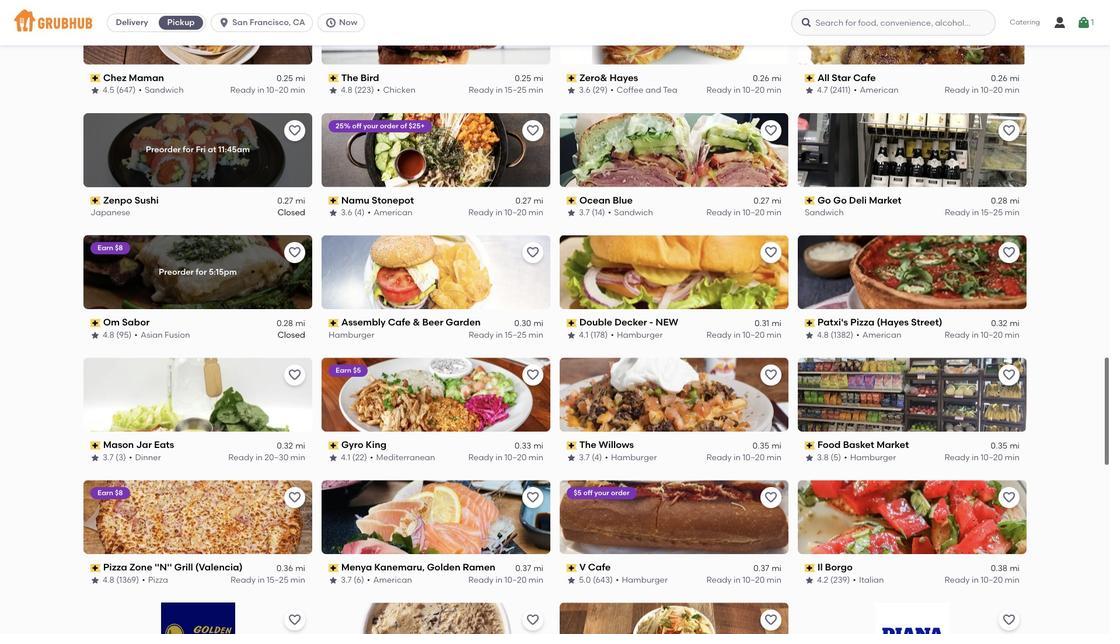 Task type: locate. For each thing, give the bounding box(es) containing it.
1 horizontal spatial 0.35 mi
[[991, 441, 1020, 451]]

for
[[183, 145, 194, 155], [196, 267, 207, 277]]

1 vertical spatial closed
[[278, 330, 305, 340]]

1 horizontal spatial 0.32
[[991, 319, 1008, 329]]

0 vertical spatial 0.32 mi
[[991, 319, 1020, 329]]

0 vertical spatial pizza
[[851, 317, 875, 328]]

save this restaurant image for patxi's pizza (hayes street)
[[1002, 246, 1016, 260]]

subscription pass image left assembly
[[329, 319, 339, 327]]

min for namu stonepot
[[529, 208, 543, 218]]

0 horizontal spatial 0.27 mi
[[277, 196, 305, 206]]

• dinner
[[129, 453, 161, 463]]

2 vertical spatial earn
[[97, 489, 113, 498]]

golden state food & liquor logo image
[[161, 603, 235, 635]]

4.8 down patxi's
[[817, 330, 829, 340]]

1 horizontal spatial 4.1
[[579, 330, 589, 340]]

american down the "stonepot"
[[374, 208, 413, 218]]

1 vertical spatial order
[[611, 489, 630, 498]]

svg image
[[801, 17, 813, 29]]

3.6 (4)
[[341, 208, 365, 218]]

1 horizontal spatial 0.26 mi
[[991, 74, 1020, 83]]

mi for food basket market
[[1010, 441, 1020, 451]]

save this restaurant image
[[764, 123, 778, 138], [1002, 123, 1016, 138], [764, 246, 778, 260], [1002, 246, 1016, 260], [288, 369, 302, 383], [764, 369, 778, 383], [764, 491, 778, 505], [1002, 614, 1016, 628]]

10–20
[[266, 85, 289, 95], [743, 85, 765, 95], [981, 85, 1003, 95], [505, 208, 527, 218], [743, 208, 765, 218], [743, 330, 765, 340], [981, 330, 1003, 340], [505, 453, 527, 463], [743, 453, 765, 463], [981, 453, 1003, 463], [505, 575, 527, 585], [743, 575, 765, 585], [981, 575, 1003, 585]]

4.8 down om
[[103, 330, 114, 340]]

0 horizontal spatial 0.25 mi
[[277, 74, 305, 83]]

1 horizontal spatial 0.28
[[991, 196, 1008, 206]]

0 vertical spatial 4.1
[[579, 330, 589, 340]]

mi for zenpo sushi
[[295, 196, 305, 206]]

star icon image left 4.8 (223)
[[329, 86, 338, 95]]

off down 3.7 (4)
[[583, 489, 593, 498]]

5:15pm
[[209, 267, 237, 277]]

0 horizontal spatial 4.1
[[341, 453, 350, 463]]

4.8 (223)
[[341, 85, 374, 95]]

0 horizontal spatial • sandwich
[[139, 85, 184, 95]]

earn $8 down japanese
[[97, 244, 123, 252]]

• sandwich
[[139, 85, 184, 95], [608, 208, 653, 218]]

• hamburger for willows
[[605, 453, 657, 463]]

asian box logo image
[[560, 603, 789, 635]]

san
[[232, 18, 248, 27]]

svg image inside 1 button
[[1077, 16, 1091, 30]]

subscription pass image for the bird
[[329, 74, 339, 82]]

0.25 mi
[[277, 74, 305, 83], [515, 74, 543, 83]]

• down "zone"
[[142, 575, 145, 585]]

1 vertical spatial for
[[196, 267, 207, 277]]

patxi's pizza (hayes street) logo image
[[798, 236, 1027, 310]]

star icon image left 4.8 (95)
[[90, 331, 100, 340]]

earn down assembly
[[336, 367, 351, 375]]

(4) down 'namu'
[[354, 208, 365, 218]]

1 0.25 from the left
[[277, 74, 293, 83]]

subscription pass image left il
[[805, 564, 815, 572]]

3.7 for the willows
[[579, 453, 590, 463]]

0 horizontal spatial sandwich
[[145, 85, 184, 95]]

save this restaurant button for assembly cafe & beer garden logo
[[522, 243, 543, 264]]

0.27 mi
[[277, 196, 305, 206], [516, 196, 543, 206], [754, 196, 782, 206]]

• for king
[[370, 453, 373, 463]]

(4) for the
[[592, 453, 602, 463]]

mason jar eats logo image
[[83, 358, 312, 432]]

0 vertical spatial closed
[[278, 208, 305, 218]]

in
[[257, 85, 264, 95], [496, 85, 503, 95], [734, 85, 741, 95], [972, 85, 979, 95], [496, 208, 503, 218], [734, 208, 741, 218], [972, 208, 979, 218], [496, 330, 503, 340], [734, 330, 741, 340], [972, 330, 979, 340], [256, 453, 263, 463], [496, 453, 503, 463], [734, 453, 741, 463], [972, 453, 979, 463], [258, 575, 265, 585], [496, 575, 503, 585], [734, 575, 741, 585], [972, 575, 979, 585]]

10–20 for namu stonepot
[[505, 208, 527, 218]]

v
[[580, 562, 586, 573]]

1 vertical spatial 0.28 mi
[[277, 319, 305, 329]]

go
[[818, 195, 831, 206], [833, 195, 847, 206]]

subscription pass image for om sabor
[[90, 319, 101, 327]]

• sandwich down blue
[[608, 208, 653, 218]]

1 vertical spatial 3.6
[[341, 208, 352, 218]]

(valencia)
[[195, 562, 243, 573]]

0 vertical spatial the
[[341, 72, 358, 83]]

1 vertical spatial pizza
[[103, 562, 127, 573]]

• sandwich down maman
[[139, 85, 184, 95]]

2 0.37 mi from the left
[[754, 564, 782, 574]]

star icon image left 4.8 (1369)
[[90, 576, 100, 586]]

1 0.37 from the left
[[515, 564, 531, 574]]

cafe
[[853, 72, 876, 83], [388, 317, 411, 328], [588, 562, 611, 573]]

ready in 10–20 min for patxi's pizza (hayes street)
[[945, 330, 1020, 340]]

0 vertical spatial 0.28
[[991, 196, 1008, 206]]

0 horizontal spatial 0.35 mi
[[753, 441, 782, 451]]

save this restaurant image
[[288, 1, 302, 15], [288, 123, 302, 138], [526, 123, 540, 138], [288, 246, 302, 260], [526, 246, 540, 260], [526, 369, 540, 383], [1002, 369, 1016, 383], [288, 491, 302, 505], [526, 491, 540, 505], [1002, 491, 1016, 505], [288, 614, 302, 628], [526, 614, 540, 628], [764, 614, 778, 628]]

0.32 left checkout
[[991, 319, 1008, 329]]

• hamburger right (643)
[[616, 575, 668, 585]]

1 vertical spatial your
[[594, 489, 609, 498]]

proceed to checkout
[[968, 319, 1053, 329]]

2 $8 from the top
[[115, 489, 123, 498]]

(1369)
[[116, 575, 139, 585]]

3.7 left the (3) at the left
[[103, 453, 114, 463]]

0 vertical spatial (4)
[[354, 208, 365, 218]]

subscription pass image
[[567, 74, 577, 82], [90, 197, 101, 205], [567, 197, 577, 205], [805, 197, 815, 205], [90, 319, 101, 327], [567, 319, 577, 327], [805, 319, 815, 327], [90, 442, 101, 450], [90, 564, 101, 572], [329, 564, 339, 572]]

1 vertical spatial (4)
[[592, 453, 602, 463]]

4.1 (22)
[[341, 453, 367, 463]]

il borgo logo image
[[798, 481, 1027, 555]]

svg image inside san francisco, ca button
[[218, 17, 230, 29]]

0 horizontal spatial the
[[341, 72, 358, 83]]

american down all star cafe
[[860, 85, 899, 95]]

order left of
[[380, 122, 399, 130]]

double decker - new logo image
[[560, 236, 789, 310]]

• right (2411) on the right top
[[854, 85, 857, 95]]

0 horizontal spatial your
[[363, 122, 378, 130]]

$8 down japanese
[[115, 244, 123, 252]]

coffee
[[617, 85, 644, 95]]

0.33 mi
[[515, 441, 543, 451]]

0 vertical spatial • sandwich
[[139, 85, 184, 95]]

subscription pass image for double decker - new
[[567, 319, 577, 327]]

preorder left fri
[[146, 145, 181, 155]]

ready for patxi's pizza (hayes street)
[[945, 330, 970, 340]]

subscription pass image for food basket market
[[805, 442, 815, 450]]

preorder left 5:15pm
[[159, 267, 194, 277]]

• right the (95)
[[134, 330, 138, 340]]

star icon image left 3.6 (29) at top right
[[567, 86, 576, 95]]

• right (5)
[[844, 453, 848, 463]]

proceed
[[968, 319, 1002, 329]]

1 0.35 from the left
[[753, 441, 770, 451]]

san francisco, ca button
[[211, 13, 318, 32]]

4.8 left (1369) at the bottom left of page
[[103, 575, 114, 585]]

1 vertical spatial earn
[[336, 367, 351, 375]]

tea
[[663, 85, 678, 95]]

now
[[339, 18, 358, 27]]

subscription pass image up japanese
[[90, 197, 101, 205]]

1 earn $8 from the top
[[97, 244, 123, 252]]

1 vertical spatial 0.28
[[277, 319, 293, 329]]

save this restaurant button for patxi's pizza (hayes street) logo
[[999, 243, 1020, 264]]

1 0.26 from the left
[[753, 74, 770, 83]]

• italian
[[853, 575, 884, 585]]

0.37 mi for v cafe
[[754, 564, 782, 574]]

ocean blue
[[580, 195, 633, 206]]

• hamburger down willows
[[605, 453, 657, 463]]

ready in 10–20 min
[[230, 85, 305, 95], [707, 85, 782, 95], [945, 85, 1020, 95], [468, 208, 543, 218], [707, 208, 782, 218], [707, 330, 782, 340], [945, 330, 1020, 340], [468, 453, 543, 463], [707, 453, 782, 463], [945, 453, 1020, 463], [468, 575, 543, 585], [707, 575, 782, 585], [945, 575, 1020, 585]]

• for maman
[[139, 85, 142, 95]]

0.32 mi
[[991, 319, 1020, 329], [277, 441, 305, 451]]

1 0.37 mi from the left
[[515, 564, 543, 574]]

1 0.27 from the left
[[277, 196, 293, 206]]

pizza zone ''n'' grill (valencia) logo image
[[83, 481, 312, 555]]

0 vertical spatial earn
[[97, 244, 113, 252]]

your right the 25%
[[363, 122, 378, 130]]

in for all star cafe
[[972, 85, 979, 95]]

1 closed from the top
[[278, 208, 305, 218]]

sandwich down go go deli market in the top right of the page
[[805, 208, 844, 218]]

subscription pass image left all
[[805, 74, 815, 82]]

catering button
[[1002, 10, 1048, 36]]

$5 down assembly
[[353, 367, 361, 375]]

0 horizontal spatial 0.26
[[753, 74, 770, 83]]

0.38 mi
[[991, 564, 1020, 574]]

subscription pass image for ocean blue
[[567, 197, 577, 205]]

0 horizontal spatial 0.32 mi
[[277, 441, 305, 451]]

3.8 (5)
[[817, 453, 841, 463]]

star icon image for food basket market
[[805, 454, 814, 463]]

0 horizontal spatial go
[[818, 195, 831, 206]]

Search for food, convenience, alcohol... search field
[[792, 10, 996, 36]]

1 vertical spatial cafe
[[388, 317, 411, 328]]

1 vertical spatial earn $8
[[97, 489, 123, 498]]

• mediterranean
[[370, 453, 435, 463]]

zenpo
[[103, 195, 132, 206]]

0.28 mi
[[991, 196, 1020, 206], [277, 319, 305, 329]]

your for stonepot
[[363, 122, 378, 130]]

(29)
[[593, 85, 608, 95]]

il
[[818, 562, 823, 573]]

2 vertical spatial cafe
[[588, 562, 611, 573]]

• right (6)
[[367, 575, 370, 585]]

1 horizontal spatial 0.35
[[991, 441, 1008, 451]]

10–20 for all star cafe
[[981, 85, 1003, 95]]

sandwich down blue
[[614, 208, 653, 218]]

pickup
[[167, 18, 195, 27]]

$8 for om
[[115, 244, 123, 252]]

0 horizontal spatial 0.25
[[277, 74, 293, 83]]

subscription pass image left menya
[[329, 564, 339, 572]]

star icon image for gyro king
[[329, 454, 338, 463]]

subscription pass image for zenpo sushi
[[90, 197, 101, 205]]

1 vertical spatial off
[[583, 489, 593, 498]]

hamburger
[[329, 330, 375, 340], [617, 330, 663, 340], [611, 453, 657, 463], [850, 453, 896, 463], [622, 575, 668, 585]]

0 horizontal spatial 0.35
[[753, 441, 770, 451]]

subscription pass image left "zone"
[[90, 564, 101, 572]]

subscription pass image
[[90, 74, 101, 82], [329, 74, 339, 82], [805, 74, 815, 82], [329, 197, 339, 205], [329, 319, 339, 327], [329, 442, 339, 450], [567, 442, 577, 450], [805, 442, 815, 450], [567, 564, 577, 572], [805, 564, 815, 572]]

0.25 mi for chez maman
[[277, 74, 305, 83]]

star icon image left 4.1 (178)
[[567, 331, 576, 340]]

0 vertical spatial off
[[352, 122, 362, 130]]

4.8 left (223)
[[341, 85, 353, 95]]

in for namu stonepot
[[496, 208, 503, 218]]

3.8
[[817, 453, 829, 463]]

• right (223)
[[377, 85, 380, 95]]

earn down japanese
[[97, 244, 113, 252]]

0.28 for go go deli market
[[991, 196, 1008, 206]]

namu stonepot
[[341, 195, 414, 206]]

star icon image left 3.7 (6)
[[329, 576, 338, 586]]

borgo
[[825, 562, 853, 573]]

3.7 down the willows on the right bottom of page
[[579, 453, 590, 463]]

• down maman
[[139, 85, 142, 95]]

0 horizontal spatial off
[[352, 122, 362, 130]]

2 0.25 mi from the left
[[515, 74, 543, 83]]

pizza up 4.8 (1369)
[[103, 562, 127, 573]]

subscription pass image for pizza zone ''n'' grill (valencia)
[[90, 564, 101, 572]]

star icon image left 4.1 (22)
[[329, 454, 338, 463]]

0.33
[[515, 441, 531, 451]]

cafe up (643)
[[588, 562, 611, 573]]

0 vertical spatial order
[[380, 122, 399, 130]]

0 horizontal spatial order
[[380, 122, 399, 130]]

• right "(1382)"
[[857, 330, 860, 340]]

off for namu
[[352, 122, 362, 130]]

earn down 3.7 (3)
[[97, 489, 113, 498]]

zero& hayes logo image
[[560, 0, 789, 65]]

svg image inside now button
[[325, 17, 337, 29]]

save this restaurant button for mason jar eats logo
[[284, 365, 305, 386]]

0 horizontal spatial 0.28
[[277, 319, 293, 329]]

1 horizontal spatial 3.6
[[579, 85, 591, 95]]

$8 down the (3) at the left
[[115, 489, 123, 498]]

1 horizontal spatial the
[[580, 440, 597, 451]]

v cafe logo image
[[560, 481, 789, 555]]

0.37 for v cafe
[[754, 564, 770, 574]]

$8 for pizza
[[115, 489, 123, 498]]

garden
[[446, 317, 481, 328]]

2 vertical spatial pizza
[[148, 575, 168, 585]]

min for patxi's pizza (hayes street)
[[1005, 330, 1020, 340]]

star icon image left 3.7 (3)
[[90, 454, 100, 463]]

• american for star
[[854, 85, 899, 95]]

subscription pass image left double
[[567, 319, 577, 327]]

0 vertical spatial $8
[[115, 244, 123, 252]]

0.36
[[277, 564, 293, 574]]

1 horizontal spatial for
[[196, 267, 207, 277]]

2 0.37 from the left
[[754, 564, 770, 574]]

ready for food basket market
[[945, 453, 970, 463]]

the bird logo image
[[322, 0, 551, 65]]

for for sabor
[[196, 267, 207, 277]]

star icon image left 3.6 (4)
[[329, 209, 338, 218]]

0.37 mi right ramen
[[515, 564, 543, 574]]

assembly cafe & beer garden logo image
[[322, 236, 551, 310]]

1 horizontal spatial 0.28 mi
[[991, 196, 1020, 206]]

min for double decker - new
[[767, 330, 782, 340]]

save this restaurant image for go go deli market
[[1002, 123, 1016, 138]]

3.7 left (14) in the top of the page
[[579, 208, 590, 218]]

checkout
[[1014, 319, 1053, 329]]

off for v
[[583, 489, 593, 498]]

1 0.26 mi from the left
[[753, 74, 782, 83]]

willows
[[599, 440, 634, 451]]

star icon image left "4.5"
[[90, 86, 100, 95]]

subscription pass image left om
[[90, 319, 101, 327]]

american for kanemaru,
[[373, 575, 412, 585]]

2 0.35 from the left
[[991, 441, 1008, 451]]

• right "(239)"
[[853, 575, 856, 585]]

the
[[341, 72, 358, 83], [580, 440, 597, 451]]

0 vertical spatial preorder
[[146, 145, 181, 155]]

0.37 mi left il
[[754, 564, 782, 574]]

1 horizontal spatial 0.37 mi
[[754, 564, 782, 574]]

1 horizontal spatial 0.32 mi
[[991, 319, 1020, 329]]

0.30 mi
[[515, 319, 543, 329]]

4.5 (647)
[[103, 85, 136, 95]]

0 vertical spatial for
[[183, 145, 194, 155]]

• down the willows on the right bottom of page
[[605, 453, 608, 463]]

save this restaurant button for go go deli market logo
[[999, 120, 1020, 141]]

(3)
[[116, 453, 126, 463]]

for left 5:15pm
[[196, 267, 207, 277]]

0.26
[[753, 74, 770, 83], [991, 74, 1008, 83]]

ca
[[293, 18, 305, 27]]

subscription pass image left gyro
[[329, 442, 339, 450]]

american down kanemaru,
[[373, 575, 412, 585]]

0 horizontal spatial 0.28 mi
[[277, 319, 305, 329]]

subscription pass image left the ocean
[[567, 197, 577, 205]]

zero& hayes
[[580, 72, 638, 83]]

3.7 (6)
[[341, 575, 364, 585]]

the up 3.7 (4)
[[580, 440, 597, 451]]

0 vertical spatial your
[[363, 122, 378, 130]]

star icon image for chez maman
[[90, 86, 100, 95]]

0 horizontal spatial pizza
[[103, 562, 127, 573]]

3.6 down 'namu'
[[341, 208, 352, 218]]

japanese
[[90, 208, 130, 218]]

(4) down the willows on the right bottom of page
[[592, 453, 602, 463]]

for for sushi
[[183, 145, 194, 155]]

2 horizontal spatial 0.27
[[754, 196, 770, 206]]

2 0.27 from the left
[[516, 196, 531, 206]]

(1382)
[[831, 330, 854, 340]]

0 horizontal spatial 0.32
[[277, 441, 293, 451]]

your down 3.7 (4)
[[594, 489, 609, 498]]

pizza for patxi's
[[851, 317, 875, 328]]

subscription pass image left mason
[[90, 442, 101, 450]]

order down willows
[[611, 489, 630, 498]]

golden
[[427, 562, 461, 573]]

subscription pass image left the bird in the top of the page
[[329, 74, 339, 82]]

chicken
[[383, 85, 416, 95]]

ready in 10–20 min for food basket market
[[945, 453, 1020, 463]]

0 horizontal spatial 0.37 mi
[[515, 564, 543, 574]]

subscription pass image left patxi's
[[805, 319, 815, 327]]

0 vertical spatial 0.28 mi
[[991, 196, 1020, 206]]

1 horizontal spatial pizza
[[148, 575, 168, 585]]

star icon image left 4.8 (1382)
[[805, 331, 814, 340]]

hamburger right (643)
[[622, 575, 668, 585]]

2 closed from the top
[[278, 330, 305, 340]]

subscription pass image left 'namu'
[[329, 197, 339, 205]]

decker
[[615, 317, 647, 328]]

15–25 for the bird
[[505, 85, 527, 95]]

subscription pass image for gyro king
[[329, 442, 339, 450]]

3.6 for zero& hayes
[[579, 85, 591, 95]]

subscription pass image left the willows on the right bottom of page
[[567, 442, 577, 450]]

• hamburger for cafe
[[616, 575, 668, 585]]

3 0.27 from the left
[[754, 196, 770, 206]]

• right (14) in the top of the page
[[608, 208, 611, 218]]

hamburger down willows
[[611, 453, 657, 463]]

1 horizontal spatial 0.37
[[754, 564, 770, 574]]

gyro king
[[341, 440, 387, 451]]

the for the bird
[[341, 72, 358, 83]]

min for pizza zone ''n'' grill (valencia)
[[290, 575, 305, 585]]

save this restaurant button for golden state food & liquor logo at the bottom of the page
[[284, 610, 305, 631]]

1 horizontal spatial (4)
[[592, 453, 602, 463]]

cafe right star
[[853, 72, 876, 83]]

min for il borgo
[[1005, 575, 1020, 585]]

the up 4.8 (223)
[[341, 72, 358, 83]]

1 vertical spatial $8
[[115, 489, 123, 498]]

• right (178)
[[611, 330, 614, 340]]

1 horizontal spatial your
[[594, 489, 609, 498]]

star icon image left 4.7
[[805, 86, 814, 95]]

1 $8 from the top
[[115, 244, 123, 252]]

subscription pass image for mason jar eats
[[90, 442, 101, 450]]

(178)
[[591, 330, 608, 340]]

0 vertical spatial earn $8
[[97, 244, 123, 252]]

• right the (3) at the left
[[129, 453, 132, 463]]

4.1 for gyro king
[[341, 453, 350, 463]]

2 horizontal spatial pizza
[[851, 317, 875, 328]]

1 horizontal spatial 0.26
[[991, 74, 1008, 83]]

mi for gyro king
[[534, 441, 543, 451]]

(643)
[[593, 575, 613, 585]]

3 0.27 mi from the left
[[754, 196, 782, 206]]

deli
[[849, 195, 867, 206]]

$5 down 3.7 (4)
[[574, 489, 582, 498]]

1 horizontal spatial cafe
[[588, 562, 611, 573]]

1 horizontal spatial go
[[833, 195, 847, 206]]

$8
[[115, 244, 123, 252], [115, 489, 123, 498]]

delivery button
[[107, 13, 157, 32]]

0 vertical spatial 0.32
[[991, 319, 1008, 329]]

0 vertical spatial $5
[[353, 367, 361, 375]]

catering
[[1010, 18, 1040, 26]]

1 horizontal spatial 0.27 mi
[[516, 196, 543, 206]]

0 horizontal spatial for
[[183, 145, 194, 155]]

in for ocean blue
[[734, 208, 741, 218]]

0.38
[[991, 564, 1008, 574]]

0 horizontal spatial 0.37
[[515, 564, 531, 574]]

11:45am
[[218, 145, 250, 155]]

0.32 up 20–30
[[277, 441, 293, 451]]

0 vertical spatial market
[[869, 195, 902, 206]]

1 horizontal spatial 0.25
[[515, 74, 531, 83]]

in for double decker - new
[[734, 330, 741, 340]]

1 vertical spatial • sandwich
[[608, 208, 653, 218]]

0 horizontal spatial 0.26 mi
[[753, 74, 782, 83]]

closed for om sabor
[[278, 330, 305, 340]]

2 0.26 from the left
[[991, 74, 1008, 83]]

subscription pass image for il borgo
[[805, 564, 815, 572]]

2 0.26 mi from the left
[[991, 74, 1020, 83]]

star icon image for il borgo
[[805, 576, 814, 586]]

1 0.25 mi from the left
[[277, 74, 305, 83]]

save this restaurant button for chez maman logo
[[284, 0, 305, 18]]

francisco,
[[250, 18, 291, 27]]

main navigation navigation
[[0, 0, 1110, 46]]

subscription pass image left chez
[[90, 74, 101, 82]]

2 0.27 mi from the left
[[516, 196, 543, 206]]

save this restaurant image for mason jar eats
[[288, 369, 302, 383]]

0 horizontal spatial (4)
[[354, 208, 365, 218]]

• down namu stonepot
[[368, 208, 371, 218]]

• hamburger down decker
[[611, 330, 663, 340]]

• right (29)
[[611, 85, 614, 95]]

american for stonepot
[[374, 208, 413, 218]]

0 horizontal spatial 0.27
[[277, 196, 293, 206]]

star icon image left 5.0
[[567, 576, 576, 586]]

0 vertical spatial cafe
[[853, 72, 876, 83]]

american
[[860, 85, 899, 95], [374, 208, 413, 218], [863, 330, 902, 340], [373, 575, 412, 585]]

3.6 for namu stonepot
[[341, 208, 352, 218]]

3.7
[[579, 208, 590, 218], [103, 453, 114, 463], [579, 453, 590, 463], [341, 575, 352, 585]]

0.25
[[277, 74, 293, 83], [515, 74, 531, 83]]

svg image
[[1053, 16, 1067, 30], [1077, 16, 1091, 30], [218, 17, 230, 29], [325, 17, 337, 29]]

0 horizontal spatial 3.6
[[341, 208, 352, 218]]

1 0.27 mi from the left
[[277, 196, 305, 206]]

• american down patxi's pizza (hayes street)
[[857, 330, 902, 340]]

• american down kanemaru,
[[367, 575, 412, 585]]

2 0.25 from the left
[[515, 74, 531, 83]]

0 horizontal spatial cafe
[[388, 317, 411, 328]]

namu stonepot logo image
[[322, 113, 551, 187]]

0.31 mi
[[755, 319, 782, 329]]

0.27 mi for ocean blue
[[754, 196, 782, 206]]

0 horizontal spatial $5
[[353, 367, 361, 375]]

closed
[[278, 208, 305, 218], [278, 330, 305, 340]]

1 0.35 mi from the left
[[753, 441, 782, 451]]

earn for om sabor
[[97, 244, 113, 252]]

of
[[400, 122, 407, 130]]

off right the 25%
[[352, 122, 362, 130]]

1 vertical spatial preorder
[[159, 267, 194, 277]]

market right 'deli'
[[869, 195, 902, 206]]

1 vertical spatial the
[[580, 440, 597, 451]]

• american down the "stonepot"
[[368, 208, 413, 218]]

• for jar
[[129, 453, 132, 463]]

salt & straw hayes logo image
[[322, 603, 551, 635]]

0.28 for om sabor
[[277, 319, 293, 329]]

0.28 mi for go go deli market
[[991, 196, 1020, 206]]

star icon image
[[90, 86, 100, 95], [329, 86, 338, 95], [567, 86, 576, 95], [805, 86, 814, 95], [329, 209, 338, 218], [567, 209, 576, 218], [90, 331, 100, 340], [567, 331, 576, 340], [805, 331, 814, 340], [90, 454, 100, 463], [329, 454, 338, 463], [567, 454, 576, 463], [805, 454, 814, 463], [90, 576, 100, 586], [329, 576, 338, 586], [567, 576, 576, 586], [805, 576, 814, 586]]

1 horizontal spatial off
[[583, 489, 593, 498]]

• american for kanemaru,
[[367, 575, 412, 585]]

earn $8 down 3.7 (3)
[[97, 489, 123, 498]]

ready for the willows
[[707, 453, 732, 463]]

15–25 for assembly cafe & beer garden
[[505, 330, 527, 340]]

0.35 for food basket market
[[991, 441, 1008, 451]]

2 earn $8 from the top
[[97, 489, 123, 498]]

1 horizontal spatial 0.25 mi
[[515, 74, 543, 83]]

american down patxi's pizza (hayes street)
[[863, 330, 902, 340]]

1 horizontal spatial $5
[[574, 489, 582, 498]]

order
[[380, 122, 399, 130], [611, 489, 630, 498]]

(hayes
[[877, 317, 909, 328]]

mi for the willows
[[772, 441, 782, 451]]

star icon image left 3.7 (4)
[[567, 454, 576, 463]]

pizza
[[851, 317, 875, 328], [103, 562, 127, 573], [148, 575, 168, 585]]

1 horizontal spatial order
[[611, 489, 630, 498]]

star icon image left 3.7 (14)
[[567, 209, 576, 218]]

2 0.35 mi from the left
[[991, 441, 1020, 451]]

1 horizontal spatial 0.27
[[516, 196, 531, 206]]

your for cafe
[[594, 489, 609, 498]]

''n''
[[155, 562, 172, 573]]

4.8 (95)
[[103, 330, 132, 340]]



Task type: vqa. For each thing, say whether or not it's contained in the screenshot.


Task type: describe. For each thing, give the bounding box(es) containing it.
2 horizontal spatial sandwich
[[805, 208, 844, 218]]

now button
[[318, 13, 370, 32]]

om sabor
[[103, 317, 150, 328]]

$25+
[[409, 122, 425, 130]]

10–20 for chez maman
[[266, 85, 289, 95]]

10–20 for food basket market
[[981, 453, 1003, 463]]

preorder for fri at 11:45am
[[146, 145, 250, 155]]

all star cafe logo image
[[798, 0, 1027, 65]]

3.7 (3)
[[103, 453, 126, 463]]

mi for zero& hayes
[[772, 74, 782, 83]]

• coffee and tea
[[611, 85, 678, 95]]

in for food basket market
[[972, 453, 979, 463]]

4.1 for double decker - new
[[579, 330, 589, 340]]

• for pizza
[[857, 330, 860, 340]]

patxi's
[[818, 317, 848, 328]]

mediterranean
[[376, 453, 435, 463]]

subscription pass image for the willows
[[567, 442, 577, 450]]

ramen
[[463, 562, 496, 573]]

san francisco, ca
[[232, 18, 305, 27]]

• for star
[[854, 85, 857, 95]]

0.35 mi for the willows
[[753, 441, 782, 451]]

0.32 for mason jar eats
[[277, 441, 293, 451]]

0.25 for maman
[[277, 74, 293, 83]]

(223)
[[354, 85, 374, 95]]

star icon image for om sabor
[[90, 331, 100, 340]]

mi for patxi's pizza (hayes street)
[[1010, 319, 1020, 329]]

0.27 mi for zenpo sushi
[[277, 196, 305, 206]]

mi for v cafe
[[772, 564, 782, 574]]

ready in 10–20 min for v cafe
[[707, 575, 782, 585]]

1 go from the left
[[818, 195, 831, 206]]

• for borgo
[[853, 575, 856, 585]]

zenpo sushi
[[103, 195, 159, 206]]

0.27 for stonepot
[[516, 196, 531, 206]]

mi for namu stonepot
[[534, 196, 543, 206]]

beer
[[422, 317, 444, 328]]

subscription pass image for chez maman
[[90, 74, 101, 82]]

chez maman
[[103, 72, 164, 83]]

new
[[656, 317, 678, 328]]

0.30
[[515, 319, 531, 329]]

0.27 mi for namu stonepot
[[516, 196, 543, 206]]

save this restaurant image for double decker - new
[[764, 246, 778, 260]]

blue
[[613, 195, 633, 206]]

pickup button
[[157, 13, 206, 32]]

1 vertical spatial market
[[877, 440, 909, 451]]

ready in 20–30 min
[[228, 453, 305, 463]]

ready for double decker - new
[[707, 330, 732, 340]]

in for patxi's pizza (hayes street)
[[972, 330, 979, 340]]

american for star
[[860, 85, 899, 95]]

mason jar eats
[[103, 440, 174, 451]]

in for the bird
[[496, 85, 503, 95]]

0.37 for menya kanemaru, golden ramen
[[515, 564, 531, 574]]

(239)
[[831, 575, 850, 585]]

4.8 (1382)
[[817, 330, 854, 340]]

in for pizza zone ''n'' grill (valencia)
[[258, 575, 265, 585]]

(14)
[[592, 208, 605, 218]]

10–20 for gyro king
[[505, 453, 527, 463]]

american for pizza
[[863, 330, 902, 340]]

zone
[[129, 562, 152, 573]]

ocean blue logo image
[[560, 113, 789, 187]]

save this restaurant button for double decker - new logo
[[761, 243, 782, 264]]

menya kanemaru, golden ramen logo image
[[322, 481, 551, 555]]

• for stonepot
[[368, 208, 371, 218]]

ready for menya kanemaru, golden ramen
[[468, 575, 494, 585]]

3.7 (14)
[[579, 208, 605, 218]]

grill
[[174, 562, 193, 573]]

ready for il borgo
[[945, 575, 970, 585]]

4.8 for the bird
[[341, 85, 353, 95]]

min for ocean blue
[[767, 208, 782, 218]]

closed for zenpo sushi
[[278, 208, 305, 218]]

ready for ocean blue
[[707, 208, 732, 218]]

delivery
[[116, 18, 148, 27]]

15–25 for go go deli market
[[981, 208, 1003, 218]]

• chicken
[[377, 85, 416, 95]]

4.1 (178)
[[579, 330, 608, 340]]

mi for double decker - new
[[772, 319, 782, 329]]

5.0 (643)
[[579, 575, 613, 585]]

save this restaurant button for the willows logo
[[761, 365, 782, 386]]

subscription pass image for patxi's pizza (hayes street)
[[805, 319, 815, 327]]

bird
[[361, 72, 379, 83]]

4.7
[[817, 85, 828, 95]]

asian
[[141, 330, 163, 340]]

ready for go go deli market
[[945, 208, 970, 218]]

street)
[[911, 317, 943, 328]]

double
[[580, 317, 612, 328]]

order for stonepot
[[380, 122, 399, 130]]

ready for zero& hayes
[[707, 85, 732, 95]]

basket
[[843, 440, 875, 451]]

preorder for zenpo sushi
[[146, 145, 181, 155]]

3.7 for menya kanemaru, golden ramen
[[341, 575, 352, 585]]

(6)
[[354, 575, 364, 585]]

the for the willows
[[580, 440, 597, 451]]

namu
[[341, 195, 370, 206]]

at
[[208, 145, 216, 155]]

gyro king logo image
[[322, 358, 551, 432]]

v cafe
[[580, 562, 611, 573]]

chez maman logo image
[[83, 0, 312, 65]]

• pizza
[[142, 575, 168, 585]]

ready in 10–20 min for ocean blue
[[707, 208, 782, 218]]

4.2 (239)
[[817, 575, 850, 585]]

pizza zone ''n'' grill (valencia)
[[103, 562, 243, 573]]

save this restaurant button for menya kanemaru, golden ramen logo
[[522, 488, 543, 509]]

hamburger down assembly
[[329, 330, 375, 340]]

star icon image for all star cafe
[[805, 86, 814, 95]]

food basket market logo image
[[798, 358, 1027, 432]]

patxi's pizza (hayes street)
[[818, 317, 943, 328]]

2 go from the left
[[833, 195, 847, 206]]

the willows logo image
[[560, 358, 789, 432]]

menya kanemaru, golden ramen
[[341, 562, 496, 573]]

4.7 (2411)
[[817, 85, 851, 95]]

15–25 for pizza zone ''n'' grill (valencia)
[[267, 575, 289, 585]]

double decker - new
[[580, 317, 678, 328]]

0.26 mi for zero& hayes
[[753, 74, 782, 83]]

ocean
[[580, 195, 611, 206]]

3.7 for mason jar eats
[[103, 453, 114, 463]]

save this restaurant button for diana market no 2 logo
[[999, 610, 1020, 631]]

go go deli market logo image
[[798, 113, 1027, 187]]

0.37 mi for menya kanemaru, golden ramen
[[515, 564, 543, 574]]

in for gyro king
[[496, 453, 503, 463]]

menya
[[341, 562, 372, 573]]

1 button
[[1077, 12, 1094, 33]]

and
[[646, 85, 661, 95]]

save this restaurant button for food basket market logo at the right bottom of the page
[[999, 365, 1020, 386]]

fusion
[[165, 330, 190, 340]]

sushi
[[135, 195, 159, 206]]

ready for gyro king
[[468, 453, 494, 463]]

4.8 for patxi's pizza (hayes street)
[[817, 330, 829, 340]]

• for bird
[[377, 85, 380, 95]]

3.7 (4)
[[579, 453, 602, 463]]

3.6 (29)
[[579, 85, 608, 95]]

om
[[103, 317, 120, 328]]

• asian fusion
[[134, 330, 190, 340]]

0.31
[[755, 319, 770, 329]]

4.8 (1369)
[[103, 575, 139, 585]]

save this restaurant image for ocean blue
[[764, 123, 778, 138]]

italian
[[859, 575, 884, 585]]

1 vertical spatial $5
[[574, 489, 582, 498]]

earn for pizza zone ''n'' grill (valencia)
[[97, 489, 113, 498]]

• for cafe
[[616, 575, 619, 585]]

zero&
[[580, 72, 607, 83]]

subscription pass image for zero& hayes
[[567, 74, 577, 82]]

svg image for 1
[[1077, 16, 1091, 30]]

4.2
[[817, 575, 829, 585]]

sabor
[[122, 317, 150, 328]]

10–20 for ocean blue
[[743, 208, 765, 218]]

il borgo
[[818, 562, 853, 573]]

all
[[818, 72, 830, 83]]

min for chez maman
[[290, 85, 305, 95]]

2 horizontal spatial cafe
[[853, 72, 876, 83]]

food basket market
[[818, 440, 909, 451]]

dinner
[[135, 453, 161, 463]]

(95)
[[116, 330, 132, 340]]

$5 off your order
[[574, 489, 630, 498]]

hamburger for the willows
[[611, 453, 657, 463]]

• for sabor
[[134, 330, 138, 340]]

svg image for now
[[325, 17, 337, 29]]

in for chez maman
[[257, 85, 264, 95]]

pizza for •
[[148, 575, 168, 585]]

• hamburger for decker
[[611, 330, 663, 340]]

save this restaurant button for "ocean blue logo"
[[761, 120, 782, 141]]

-
[[650, 317, 654, 328]]

mason
[[103, 440, 134, 451]]

diana market no 2 logo image
[[875, 603, 950, 635]]

10–20 for menya kanemaru, golden ramen
[[505, 575, 527, 585]]

(2411)
[[830, 85, 851, 95]]

subscription pass image for assembly cafe & beer garden
[[329, 319, 339, 327]]

min for the willows
[[767, 453, 782, 463]]

kanemaru,
[[374, 562, 425, 573]]

0.36 mi
[[277, 564, 305, 574]]

0.26 mi for all star cafe
[[991, 74, 1020, 83]]

proceed to checkout button
[[932, 314, 1088, 335]]

(22)
[[352, 453, 367, 463]]

preorder for 5:15pm
[[159, 267, 237, 277]]

mi for chez maman
[[295, 74, 305, 83]]



